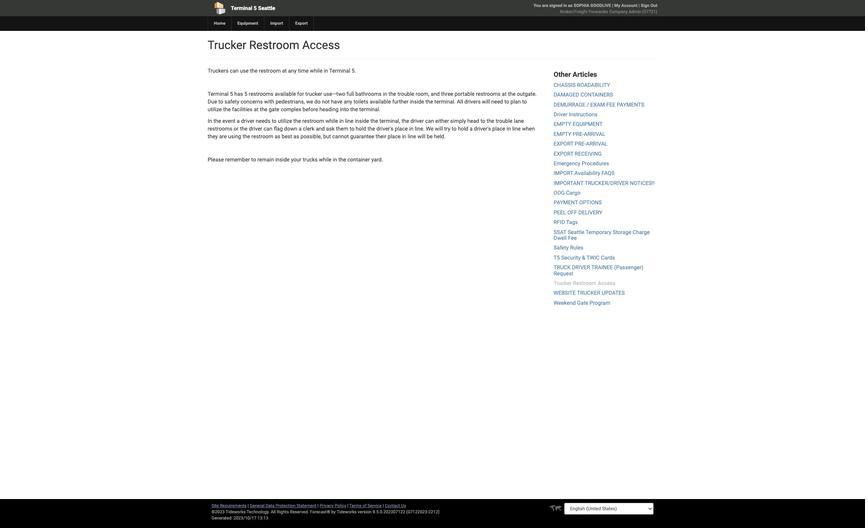 Task type: vqa. For each thing, say whether or not it's contained in the screenshot.
Forecast® by Tideworks Version 9.5.0.202307122 (07122023- 2212) Creating Success ℠ at the bottom of the page
no



Task type: describe. For each thing, give the bounding box(es) containing it.
emergency
[[554, 160, 581, 166]]

plan
[[511, 99, 521, 105]]

0 vertical spatial can
[[230, 68, 239, 74]]

sophia
[[574, 3, 590, 8]]

head
[[468, 118, 480, 124]]

2 vertical spatial while
[[319, 156, 332, 163]]

0 horizontal spatial access
[[302, 38, 340, 52]]

in left when
[[507, 126, 511, 132]]

rfid
[[554, 219, 565, 225]]

full
[[347, 91, 354, 97]]

portable
[[455, 91, 475, 97]]

payment options link
[[554, 200, 602, 206]]

your
[[291, 156, 302, 163]]

terminal for has
[[208, 91, 229, 97]]

place down terminal,
[[395, 126, 408, 132]]

are inside you are signed in as sophia goodlive | my account | sign out broker/freight forwarder company admin (57721)
[[542, 3, 549, 8]]

demurrage
[[554, 101, 586, 108]]

restrooms inside in the event a driver needs to utilize the restroom while in line inside the terminal, the driver can either simply head to the trouble lane restrooms or the driver can flag down a clerk and ask them to hold the driver's place in line. we will try to hold a driver's place in line when they are using the restroom as best as possible, but cannot guarantee their place in line will be held.
[[208, 126, 233, 132]]

general data protection statement link
[[250, 503, 317, 508]]

when
[[522, 126, 535, 132]]

1 hold from the left
[[356, 126, 366, 132]]

forwarder
[[589, 9, 609, 14]]

trucker inside "other articles chassis roadability damaged containers demurrage / exam fee payments driver instructions empty equipment empty pre-arrival export pre-arrival export receiving emergency procedures import availability faqs important trucker/driver notices!! oog cargo payment options peel off delivery rfid tags ssat seattle temporary storage charge dwell fee safety rules t5 security & twic cards truck driver trainee (passenger) request trucker restroom access website trucker updates weekend gate program"
[[554, 280, 572, 286]]

2 export from the top
[[554, 150, 574, 157]]

in left container
[[333, 156, 337, 163]]

and inside terminal 5 has 5 restrooms available for trucker use—two full bathrooms in the trouble room, and three portable restrooms at the outgate. due to safety concerns with pedestrians, we do not have any toilets available further inside the terminal. all drivers will need to plan to utilize the facilities at the gate complex before heading into the terminal.
[[431, 91, 440, 97]]

damaged containers link
[[554, 92, 613, 98]]

exam
[[591, 101, 605, 108]]

5 for seattle
[[254, 5, 257, 11]]

(57721)
[[643, 9, 658, 14]]

0 horizontal spatial as
[[275, 133, 281, 139]]

signed
[[550, 3, 563, 8]]

storage
[[613, 229, 632, 235]]

fee
[[568, 235, 577, 241]]

0 vertical spatial arrival
[[584, 131, 606, 137]]

account
[[622, 3, 638, 8]]

utilize inside terminal 5 has 5 restrooms available for trucker use—two full bathrooms in the trouble room, and three portable restrooms at the outgate. due to safety concerns with pedestrians, we do not have any toilets available further inside the terminal. all drivers will need to plan to utilize the facilities at the gate complex before heading into the terminal.
[[208, 106, 222, 112]]

in right time
[[324, 68, 328, 74]]

trucks
[[303, 156, 318, 163]]

2 vertical spatial line
[[408, 133, 416, 139]]

bathrooms
[[356, 91, 382, 97]]

trouble inside in the event a driver needs to utilize the restroom while in line inside the terminal, the driver can either simply head to the trouble lane restrooms or the driver can flag down a clerk and ask them to hold the driver's place in line. we will try to hold a driver's place in line when they are using the restroom as best as possible, but cannot guarantee their place in line will be held.
[[496, 118, 513, 124]]

| left general
[[248, 503, 249, 508]]

important trucker/driver notices!! link
[[554, 180, 655, 186]]

1 horizontal spatial as
[[294, 133, 299, 139]]

held.
[[434, 133, 446, 139]]

them
[[336, 126, 349, 132]]

rights
[[277, 510, 289, 515]]

chassis roadability link
[[554, 82, 611, 88]]

heading
[[320, 106, 339, 112]]

will inside terminal 5 has 5 restrooms available for trucker use—two full bathrooms in the trouble room, and three portable restrooms at the outgate. due to safety concerns with pedestrians, we do not have any toilets available further inside the terminal. all drivers will need to plan to utilize the facilities at the gate complex before heading into the terminal.
[[482, 99, 490, 105]]

admin
[[629, 9, 642, 14]]

statement
[[297, 503, 317, 508]]

receiving
[[575, 150, 602, 157]]

place down need
[[493, 126, 506, 132]]

0 horizontal spatial seattle
[[258, 5, 275, 11]]

1 horizontal spatial terminal.
[[435, 99, 456, 105]]

the down the with
[[260, 106, 268, 112]]

inside inside terminal 5 has 5 restrooms available for trucker use—two full bathrooms in the trouble room, and three portable restrooms at the outgate. due to safety concerns with pedestrians, we do not have any toilets available further inside the terminal. all drivers will need to plan to utilize the facilities at the gate complex before heading into the terminal.
[[410, 99, 424, 105]]

import
[[554, 170, 574, 176]]

security
[[562, 255, 581, 261]]

place right "their"
[[388, 133, 401, 139]]

sign
[[641, 3, 650, 8]]

and inside in the event a driver needs to utilize the restroom while in line inside the terminal, the driver can either simply head to the trouble lane restrooms or the driver can flag down a clerk and ask them to hold the driver's place in line. we will try to hold a driver's place in line when they are using the restroom as best as possible, but cannot guarantee their place in line will be held.
[[316, 126, 325, 132]]

payments
[[617, 101, 645, 108]]

the right into
[[351, 106, 358, 112]]

truckers
[[208, 68, 229, 74]]

guarantee
[[350, 133, 375, 139]]

0 vertical spatial pre-
[[573, 131, 584, 137]]

terminal 5 seattle
[[231, 5, 275, 11]]

in inside terminal 5 has 5 restrooms available for trucker use—two full bathrooms in the trouble room, and three portable restrooms at the outgate. due to safety concerns with pedestrians, we do not have any toilets available further inside the terminal. all drivers will need to plan to utilize the facilities at the gate complex before heading into the terminal.
[[383, 91, 388, 97]]

1 export from the top
[[554, 141, 574, 147]]

driver down "needs"
[[249, 126, 263, 132]]

empty equipment link
[[554, 121, 603, 127]]

trucker restroom access
[[208, 38, 340, 52]]

or
[[234, 126, 239, 132]]

2 horizontal spatial restrooms
[[476, 91, 501, 97]]

further
[[393, 99, 409, 105]]

export
[[295, 21, 308, 26]]

2 vertical spatial will
[[418, 133, 426, 139]]

0 horizontal spatial at
[[254, 106, 259, 112]]

2 horizontal spatial terminal
[[330, 68, 351, 74]]

either
[[436, 118, 449, 124]]

0 horizontal spatial restroom
[[249, 38, 300, 52]]

other
[[554, 70, 571, 78]]

0 horizontal spatial any
[[288, 68, 297, 74]]

the right use at the top of page
[[250, 68, 258, 74]]

needs
[[256, 118, 271, 124]]

the up plan
[[508, 91, 516, 97]]

the up 'down'
[[294, 118, 301, 124]]

not
[[322, 99, 330, 105]]

have
[[331, 99, 343, 105]]

ssat seattle temporary storage charge dwell fee link
[[554, 229, 650, 241]]

the right terminal,
[[402, 118, 409, 124]]

2 horizontal spatial can
[[426, 118, 434, 124]]

to right 'head'
[[481, 118, 486, 124]]

©2023 tideworks
[[212, 510, 246, 515]]

home
[[214, 21, 226, 26]]

other articles chassis roadability damaged containers demurrage / exam fee payments driver instructions empty equipment empty pre-arrival export pre-arrival export receiving emergency procedures import availability faqs important trucker/driver notices!! oog cargo payment options peel off delivery rfid tags ssat seattle temporary storage charge dwell fee safety rules t5 security & twic cards truck driver trainee (passenger) request trucker restroom access website trucker updates weekend gate program
[[554, 70, 655, 306]]

with
[[264, 99, 274, 105]]

driver up line.
[[411, 118, 424, 124]]

to left plan
[[505, 99, 510, 105]]

in
[[208, 118, 212, 124]]

to left remain
[[251, 156, 256, 163]]

please
[[208, 156, 224, 163]]

terminal for seattle
[[231, 5, 252, 11]]

due
[[208, 99, 217, 105]]

safety
[[225, 99, 239, 105]]

the up further
[[389, 91, 396, 97]]

chassis
[[554, 82, 576, 88]]

in up them
[[340, 118, 344, 124]]

version
[[358, 510, 372, 515]]

dwell
[[554, 235, 567, 241]]

as inside you are signed in as sophia goodlive | my account | sign out broker/freight forwarder company admin (57721)
[[568, 3, 573, 8]]

| up forecast®
[[318, 503, 319, 508]]

trucker
[[306, 91, 322, 97]]

options
[[580, 200, 602, 206]]

terms
[[350, 503, 362, 508]]

2 driver's from the left
[[474, 126, 491, 132]]

time
[[298, 68, 309, 74]]

facilities
[[232, 106, 253, 112]]

peel off delivery link
[[554, 209, 603, 216]]

gate
[[269, 106, 280, 112]]

line.
[[415, 126, 425, 132]]

1 vertical spatial restroom
[[303, 118, 324, 124]]

in left line.
[[409, 126, 414, 132]]

before
[[303, 106, 318, 112]]

tags
[[567, 219, 578, 225]]

ask
[[326, 126, 335, 132]]

2 horizontal spatial line
[[513, 126, 521, 132]]

best
[[282, 133, 292, 139]]

simply
[[451, 118, 466, 124]]

driver
[[554, 111, 568, 117]]

2 empty from the top
[[554, 131, 572, 137]]

the left terminal,
[[371, 118, 378, 124]]

restroom inside "other articles chassis roadability damaged containers demurrage / exam fee payments driver instructions empty equipment empty pre-arrival export pre-arrival export receiving emergency procedures import availability faqs important trucker/driver notices!! oog cargo payment options peel off delivery rfid tags ssat seattle temporary storage charge dwell fee safety rules t5 security & twic cards truck driver trainee (passenger) request trucker restroom access website trucker updates weekend gate program"
[[573, 280, 597, 286]]

export pre-arrival link
[[554, 141, 608, 147]]

2 vertical spatial can
[[264, 126, 273, 132]]

1 horizontal spatial 5
[[245, 91, 248, 97]]

any inside terminal 5 has 5 restrooms available for trucker use—two full bathrooms in the trouble room, and three portable restrooms at the outgate. due to safety concerns with pedestrians, we do not have any toilets available further inside the terminal. all drivers will need to plan to utilize the facilities at the gate complex before heading into the terminal.
[[344, 99, 352, 105]]



Task type: locate. For each thing, give the bounding box(es) containing it.
1 vertical spatial all
[[271, 510, 276, 515]]

utilize down the due
[[208, 106, 222, 112]]

in right signed
[[564, 3, 567, 8]]

as right best
[[294, 133, 299, 139]]

complex
[[281, 106, 301, 112]]

as up broker/freight
[[568, 3, 573, 8]]

can up we
[[426, 118, 434, 124]]

/
[[587, 101, 589, 108]]

0 vertical spatial terminal
[[231, 5, 252, 11]]

trouble inside terminal 5 has 5 restrooms available for trucker use—two full bathrooms in the trouble room, and three portable restrooms at the outgate. due to safety concerns with pedestrians, we do not have any toilets available further inside the terminal. all drivers will need to plan to utilize the facilities at the gate complex before heading into the terminal.
[[398, 91, 415, 97]]

0 vertical spatial restroom
[[249, 38, 300, 52]]

1 vertical spatial line
[[513, 126, 521, 132]]

0 horizontal spatial a
[[237, 118, 240, 124]]

arrival down the equipment
[[584, 131, 606, 137]]

restrooms up 'they'
[[208, 126, 233, 132]]

1 horizontal spatial utilize
[[278, 118, 292, 124]]

line down line.
[[408, 133, 416, 139]]

| left my
[[613, 3, 614, 8]]

1 vertical spatial any
[[344, 99, 352, 105]]

1 horizontal spatial at
[[282, 68, 287, 74]]

safety
[[554, 245, 569, 251]]

terminal 5 has 5 restrooms available for trucker use—two full bathrooms in the trouble room, and three portable restrooms at the outgate. due to safety concerns with pedestrians, we do not have any toilets available further inside the terminal. all drivers will need to plan to utilize the facilities at the gate complex before heading into the terminal.
[[208, 91, 537, 112]]

seattle up import
[[258, 5, 275, 11]]

will down line.
[[418, 133, 426, 139]]

driver's up "their"
[[377, 126, 394, 132]]

access inside "other articles chassis roadability damaged containers demurrage / exam fee payments driver instructions empty equipment empty pre-arrival export pre-arrival export receiving emergency procedures import availability faqs important trucker/driver notices!! oog cargo payment options peel off delivery rfid tags ssat seattle temporary storage charge dwell fee safety rules t5 security & twic cards truck driver trainee (passenger) request trucker restroom access website trucker updates weekend gate program"
[[598, 280, 616, 286]]

1 horizontal spatial and
[[431, 91, 440, 97]]

restroom up clerk
[[303, 118, 324, 124]]

driver's down 'head'
[[474, 126, 491, 132]]

access
[[302, 38, 340, 52], [598, 280, 616, 286]]

restroom down import link
[[249, 38, 300, 52]]

1 vertical spatial trucker
[[554, 280, 572, 286]]

restroom up trucker
[[573, 280, 597, 286]]

inside up guarantee
[[355, 118, 369, 124]]

of
[[363, 503, 367, 508]]

while up the ask
[[326, 118, 338, 124]]

tideworks
[[337, 510, 357, 515]]

toilets
[[354, 99, 369, 105]]

0 vertical spatial seattle
[[258, 5, 275, 11]]

program
[[590, 300, 611, 306]]

2 hold from the left
[[458, 126, 469, 132]]

any down "full"
[[344, 99, 352, 105]]

truckers can use the restroom at any time while in terminal 5.
[[208, 68, 356, 74]]

access up updates
[[598, 280, 616, 286]]

terminal up equipment on the top left
[[231, 5, 252, 11]]

0 vertical spatial terminal.
[[435, 99, 456, 105]]

protection
[[276, 503, 296, 508]]

driver
[[572, 264, 591, 270]]

any left time
[[288, 68, 297, 74]]

2 horizontal spatial a
[[470, 126, 473, 132]]

the right the in
[[214, 118, 221, 124]]

0 vertical spatial empty
[[554, 121, 572, 127]]

restroom right use at the top of page
[[259, 68, 281, 74]]

restroom
[[259, 68, 281, 74], [303, 118, 324, 124], [252, 133, 274, 139]]

pre- down empty pre-arrival link
[[575, 141, 587, 147]]

0 horizontal spatial trucker
[[208, 38, 247, 52]]

1 horizontal spatial all
[[457, 99, 463, 105]]

inside
[[410, 99, 424, 105], [355, 118, 369, 124], [276, 156, 290, 163]]

1 vertical spatial pre-
[[575, 141, 587, 147]]

in the event a driver needs to utilize the restroom while in line inside the terminal, the driver can either simply head to the trouble lane restrooms or the driver can flag down a clerk and ask them to hold the driver's place in line. we will try to hold a driver's place in line when they are using the restroom as best as possible, but cannot guarantee their place in line will be held.
[[208, 118, 535, 139]]

at down the concerns
[[254, 106, 259, 112]]

a left clerk
[[299, 126, 302, 132]]

2 vertical spatial restroom
[[252, 133, 274, 139]]

2 vertical spatial at
[[254, 106, 259, 112]]

do
[[315, 99, 321, 105]]

1 vertical spatial and
[[316, 126, 325, 132]]

line down 'lane'
[[513, 126, 521, 132]]

1 horizontal spatial terminal
[[231, 5, 252, 11]]

the right using
[[243, 133, 250, 139]]

at up need
[[502, 91, 507, 97]]

1 empty from the top
[[554, 121, 572, 127]]

room,
[[416, 91, 430, 97]]

all down data
[[271, 510, 276, 515]]

ssat
[[554, 229, 567, 235]]

my account link
[[615, 3, 638, 8]]

line up them
[[345, 118, 354, 124]]

restrooms up need
[[476, 91, 501, 97]]

to down outgate.
[[523, 99, 527, 105]]

| up the tideworks
[[348, 503, 349, 508]]

a up or at the top left of page
[[237, 118, 240, 124]]

9.5.0.202307122
[[373, 510, 406, 515]]

t5
[[554, 255, 560, 261]]

their
[[376, 133, 387, 139]]

t5 security & twic cards link
[[554, 255, 615, 261]]

1 vertical spatial inside
[[355, 118, 369, 124]]

0 vertical spatial and
[[431, 91, 440, 97]]

1 horizontal spatial can
[[264, 126, 273, 132]]

will up held.
[[435, 126, 443, 132]]

cargo
[[567, 190, 581, 196]]

remember
[[225, 156, 250, 163]]

1 horizontal spatial access
[[598, 280, 616, 286]]

you are signed in as sophia goodlive | my account | sign out broker/freight forwarder company admin (57721)
[[534, 3, 658, 14]]

available up pedestrians,
[[275, 91, 296, 97]]

driver down facilities
[[241, 118, 255, 124]]

broker/freight
[[561, 9, 588, 14]]

1 horizontal spatial restrooms
[[249, 91, 274, 97]]

the right or at the top left of page
[[240, 126, 248, 132]]

twic
[[587, 255, 600, 261]]

0 vertical spatial available
[[275, 91, 296, 97]]

in right "bathrooms"
[[383, 91, 388, 97]]

1 vertical spatial are
[[219, 133, 227, 139]]

and left the ask
[[316, 126, 325, 132]]

as
[[568, 3, 573, 8], [275, 133, 281, 139], [294, 133, 299, 139]]

0 horizontal spatial utilize
[[208, 106, 222, 112]]

trouble
[[398, 91, 415, 97], [496, 118, 513, 124]]

1 vertical spatial seattle
[[568, 229, 585, 235]]

out
[[651, 3, 658, 8]]

empty down driver
[[554, 121, 572, 127]]

1 horizontal spatial will
[[435, 126, 443, 132]]

access down export link
[[302, 38, 340, 52]]

the down room,
[[426, 99, 433, 105]]

1 vertical spatial terminal
[[330, 68, 351, 74]]

2 horizontal spatial at
[[502, 91, 507, 97]]

1 horizontal spatial trouble
[[496, 118, 513, 124]]

data
[[266, 503, 275, 508]]

we
[[306, 99, 313, 105]]

1 horizontal spatial line
[[408, 133, 416, 139]]

terminal up the due
[[208, 91, 229, 97]]

0 horizontal spatial all
[[271, 510, 276, 515]]

1 driver's from the left
[[377, 126, 394, 132]]

procedures
[[582, 160, 610, 166]]

1 vertical spatial can
[[426, 118, 434, 124]]

while
[[310, 68, 323, 74], [326, 118, 338, 124], [319, 156, 332, 163]]

privacy
[[320, 503, 334, 508]]

weekend gate program link
[[554, 300, 611, 306]]

are inside in the event a driver needs to utilize the restroom while in line inside the terminal, the driver can either simply head to the trouble lane restrooms or the driver can flag down a clerk and ask them to hold the driver's place in line. we will try to hold a driver's place in line when they are using the restroom as best as possible, but cannot guarantee their place in line will be held.
[[219, 133, 227, 139]]

1 vertical spatial empty
[[554, 131, 572, 137]]

import link
[[264, 16, 289, 31]]

availability
[[575, 170, 601, 176]]

faqs
[[602, 170, 615, 176]]

5 for has
[[230, 91, 233, 97]]

0 horizontal spatial inside
[[276, 156, 290, 163]]

| left sign
[[639, 3, 640, 8]]

forecast®
[[310, 510, 330, 515]]

sign out link
[[641, 3, 658, 8]]

off
[[568, 209, 578, 216]]

to up flag
[[272, 118, 277, 124]]

import availability faqs link
[[554, 170, 615, 176]]

utilize up 'down'
[[278, 118, 292, 124]]

truck
[[554, 264, 571, 270]]

contact us link
[[385, 503, 406, 508]]

5 right has
[[245, 91, 248, 97]]

terminal. down toilets
[[360, 106, 381, 112]]

export up export receiving link
[[554, 141, 574, 147]]

1 horizontal spatial a
[[299, 126, 302, 132]]

restrooms
[[249, 91, 274, 97], [476, 91, 501, 97], [208, 126, 233, 132]]

0 vertical spatial inside
[[410, 99, 424, 105]]

1 vertical spatial arrival
[[587, 141, 608, 147]]

any
[[288, 68, 297, 74], [344, 99, 352, 105]]

trouble up further
[[398, 91, 415, 97]]

terminal left 5.
[[330, 68, 351, 74]]

5
[[254, 5, 257, 11], [230, 91, 233, 97], [245, 91, 248, 97]]

hold
[[356, 126, 366, 132], [458, 126, 469, 132]]

utilize inside in the event a driver needs to utilize the restroom while in line inside the terminal, the driver can either simply head to the trouble lane restrooms or the driver can flag down a clerk and ask them to hold the driver's place in line. we will try to hold a driver's place in line when they are using the restroom as best as possible, but cannot guarantee their place in line will be held.
[[278, 118, 292, 124]]

roadability
[[577, 82, 611, 88]]

instructions
[[569, 111, 598, 117]]

restrooms up the with
[[249, 91, 274, 97]]

to right the due
[[219, 99, 223, 105]]

inside down room,
[[410, 99, 424, 105]]

privacy policy link
[[320, 503, 347, 508]]

0 vertical spatial line
[[345, 118, 354, 124]]

are right you
[[542, 3, 549, 8]]

1 vertical spatial terminal.
[[360, 106, 381, 112]]

import
[[270, 21, 283, 26]]

by
[[331, 510, 336, 515]]

trucker down request
[[554, 280, 572, 286]]

0 horizontal spatial can
[[230, 68, 239, 74]]

all down portable
[[457, 99, 463, 105]]

| up 9.5.0.202307122
[[383, 503, 384, 508]]

at left time
[[282, 68, 287, 74]]

0 horizontal spatial hold
[[356, 126, 366, 132]]

5 up equipment on the top left
[[254, 5, 257, 11]]

are right 'they'
[[219, 133, 227, 139]]

0 horizontal spatial 5
[[230, 91, 233, 97]]

the up guarantee
[[368, 126, 375, 132]]

while inside in the event a driver needs to utilize the restroom while in line inside the terminal, the driver can either simply head to the trouble lane restrooms or the driver can flag down a clerk and ask them to hold the driver's place in line. we will try to hold a driver's place in line when they are using the restroom as best as possible, but cannot guarantee their place in line will be held.
[[326, 118, 338, 124]]

has
[[234, 91, 243, 97]]

0 horizontal spatial driver's
[[377, 126, 394, 132]]

all inside terminal 5 has 5 restrooms available for trucker use—two full bathrooms in the trouble room, and three portable restrooms at the outgate. due to safety concerns with pedestrians, we do not have any toilets available further inside the terminal. all drivers will need to plan to utilize the facilities at the gate complex before heading into the terminal.
[[457, 99, 463, 105]]

available down "bathrooms"
[[370, 99, 391, 105]]

0 vertical spatial while
[[310, 68, 323, 74]]

can
[[230, 68, 239, 74], [426, 118, 434, 124], [264, 126, 273, 132]]

0 horizontal spatial terminal.
[[360, 106, 381, 112]]

1 vertical spatial will
[[435, 126, 443, 132]]

0 vertical spatial any
[[288, 68, 297, 74]]

terminal inside terminal 5 has 5 restrooms available for trucker use—two full bathrooms in the trouble room, and three portable restrooms at the outgate. due to safety concerns with pedestrians, we do not have any toilets available further inside the terminal. all drivers will need to plan to utilize the facilities at the gate complex before heading into the terminal.
[[208, 91, 229, 97]]

0 vertical spatial at
[[282, 68, 287, 74]]

|
[[613, 3, 614, 8], [639, 3, 640, 8], [248, 503, 249, 508], [318, 503, 319, 508], [348, 503, 349, 508], [383, 503, 384, 508]]

request
[[554, 270, 574, 276]]

0 vertical spatial are
[[542, 3, 549, 8]]

1 horizontal spatial driver's
[[474, 126, 491, 132]]

0 vertical spatial trouble
[[398, 91, 415, 97]]

0 horizontal spatial restrooms
[[208, 126, 233, 132]]

clerk
[[303, 126, 315, 132]]

1 horizontal spatial restroom
[[573, 280, 597, 286]]

1 horizontal spatial available
[[370, 99, 391, 105]]

0 horizontal spatial and
[[316, 126, 325, 132]]

0 vertical spatial trucker
[[208, 38, 247, 52]]

1 vertical spatial while
[[326, 118, 338, 124]]

1 horizontal spatial trucker
[[554, 280, 572, 286]]

hold down simply
[[458, 126, 469, 132]]

to right them
[[350, 126, 355, 132]]

1 horizontal spatial any
[[344, 99, 352, 105]]

the right 'head'
[[487, 118, 495, 124]]

1 vertical spatial available
[[370, 99, 391, 105]]

goodlive
[[591, 3, 611, 8]]

inside inside in the event a driver needs to utilize the restroom while in line inside the terminal, the driver can either simply head to the trouble lane restrooms or the driver can flag down a clerk and ask them to hold the driver's place in line. we will try to hold a driver's place in line when they are using the restroom as best as possible, but cannot guarantee their place in line will be held.
[[355, 118, 369, 124]]

arrival
[[584, 131, 606, 137], [587, 141, 608, 147]]

can left use at the top of page
[[230, 68, 239, 74]]

delivery
[[579, 209, 603, 216]]

the left container
[[339, 156, 346, 163]]

0 vertical spatial restroom
[[259, 68, 281, 74]]

trouble left 'lane'
[[496, 118, 513, 124]]

restroom down "needs"
[[252, 133, 274, 139]]

0 vertical spatial will
[[482, 99, 490, 105]]

terminal. down three
[[435, 99, 456, 105]]

trucker down home link
[[208, 38, 247, 52]]

policy
[[335, 503, 347, 508]]

1 horizontal spatial are
[[542, 3, 549, 8]]

the down safety
[[223, 106, 231, 112]]

hold up guarantee
[[356, 126, 366, 132]]

in inside you are signed in as sophia goodlive | my account | sign out broker/freight forwarder company admin (57721)
[[564, 3, 567, 8]]

1 vertical spatial at
[[502, 91, 507, 97]]

to right the try at the top right of the page
[[452, 126, 457, 132]]

2 horizontal spatial will
[[482, 99, 490, 105]]

export
[[554, 141, 574, 147], [554, 150, 574, 157]]

can down "needs"
[[264, 126, 273, 132]]

use—two
[[324, 91, 346, 97]]

are
[[542, 3, 549, 8], [219, 133, 227, 139]]

0 horizontal spatial are
[[219, 133, 227, 139]]

0 horizontal spatial line
[[345, 118, 354, 124]]

0 vertical spatial export
[[554, 141, 574, 147]]

pre- down empty equipment link
[[573, 131, 584, 137]]

empty pre-arrival link
[[554, 131, 606, 137]]

seattle inside "other articles chassis roadability damaged containers demurrage / exam fee payments driver instructions empty equipment empty pre-arrival export pre-arrival export receiving emergency procedures import availability faqs important trucker/driver notices!! oog cargo payment options peel off delivery rfid tags ssat seattle temporary storage charge dwell fee safety rules t5 security & twic cards truck driver trainee (passenger) request trucker restroom access website trucker updates weekend gate program"
[[568, 229, 585, 235]]

rfid tags link
[[554, 219, 578, 225]]

2 horizontal spatial 5
[[254, 5, 257, 11]]

general
[[250, 503, 265, 508]]

1 vertical spatial export
[[554, 150, 574, 157]]

export up emergency
[[554, 150, 574, 157]]

1 vertical spatial utilize
[[278, 118, 292, 124]]

driver instructions link
[[554, 111, 598, 117]]

0 horizontal spatial will
[[418, 133, 426, 139]]

1 vertical spatial access
[[598, 280, 616, 286]]

arrival up receiving
[[587, 141, 608, 147]]

cards
[[601, 255, 615, 261]]

2 vertical spatial inside
[[276, 156, 290, 163]]

driver's
[[377, 126, 394, 132], [474, 126, 491, 132]]

0 vertical spatial access
[[302, 38, 340, 52]]

0 horizontal spatial trouble
[[398, 91, 415, 97]]

and left three
[[431, 91, 440, 97]]

all inside site requirements | general data protection statement | privacy policy | terms of service | contact us ©2023 tideworks technology. all rights reserved. forecast® by tideworks version 9.5.0.202307122 (07122023-2212) generated: 2023/10/17 13:13
[[271, 510, 276, 515]]

but
[[323, 133, 331, 139]]

1 horizontal spatial inside
[[355, 118, 369, 124]]

1 horizontal spatial seattle
[[568, 229, 585, 235]]

0 vertical spatial utilize
[[208, 106, 222, 112]]

terminal 5 seattle link
[[208, 0, 389, 16]]

0 horizontal spatial available
[[275, 91, 296, 97]]

flag
[[274, 126, 283, 132]]

5 left has
[[230, 91, 233, 97]]

13:13
[[258, 516, 268, 521]]

website
[[554, 290, 576, 296]]

in right "their"
[[402, 133, 407, 139]]



